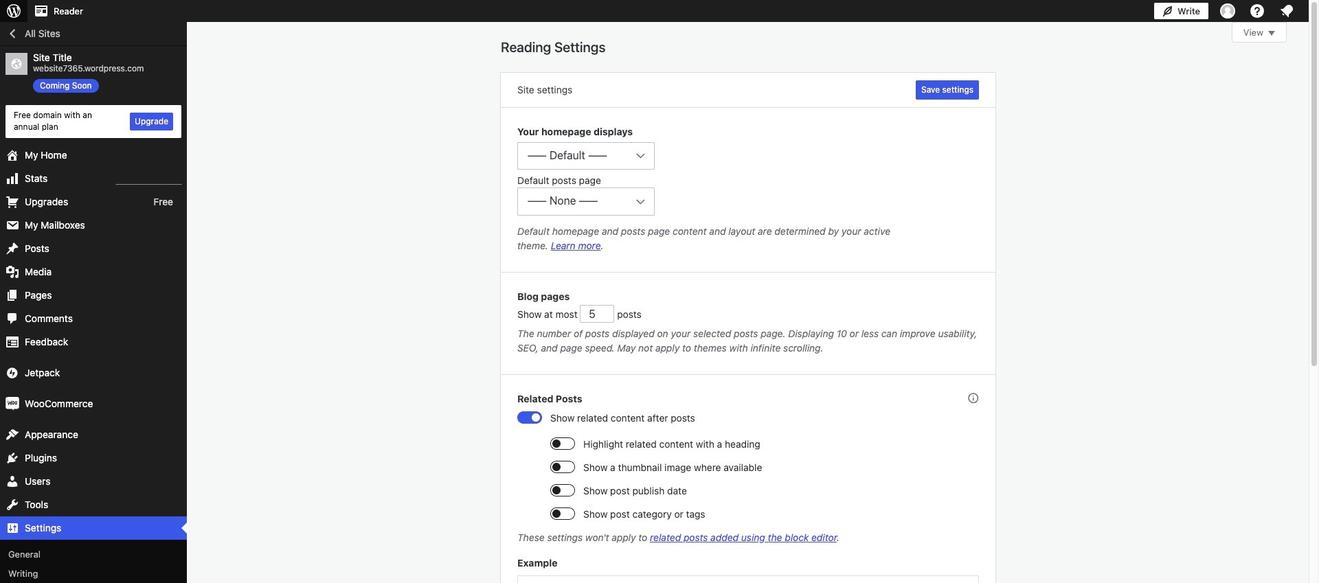 Task type: describe. For each thing, give the bounding box(es) containing it.
1 group from the top
[[517, 124, 979, 256]]

manage your notifications image
[[1278, 3, 1295, 19]]

help image
[[1249, 3, 1265, 19]]

my profile image
[[1220, 3, 1235, 19]]



Task type: locate. For each thing, give the bounding box(es) containing it.
manage your sites image
[[5, 3, 22, 19]]

more information image
[[967, 391, 979, 404]]

group
[[517, 124, 979, 256], [517, 289, 979, 358], [517, 411, 979, 583]]

img image
[[5, 366, 19, 380], [5, 397, 19, 411]]

1 vertical spatial group
[[517, 289, 979, 358]]

None number field
[[580, 305, 614, 323]]

2 vertical spatial group
[[517, 411, 979, 583]]

closed image
[[1268, 31, 1275, 36]]

main content
[[501, 22, 1287, 583]]

2 img image from the top
[[5, 397, 19, 411]]

1 img image from the top
[[5, 366, 19, 380]]

highest hourly views 0 image
[[116, 176, 181, 185]]

2 group from the top
[[517, 289, 979, 358]]

3 group from the top
[[517, 411, 979, 583]]

0 vertical spatial img image
[[5, 366, 19, 380]]

0 vertical spatial group
[[517, 124, 979, 256]]

1 vertical spatial img image
[[5, 397, 19, 411]]



Task type: vqa. For each thing, say whether or not it's contained in the screenshot.
menu on the top of the page
no



